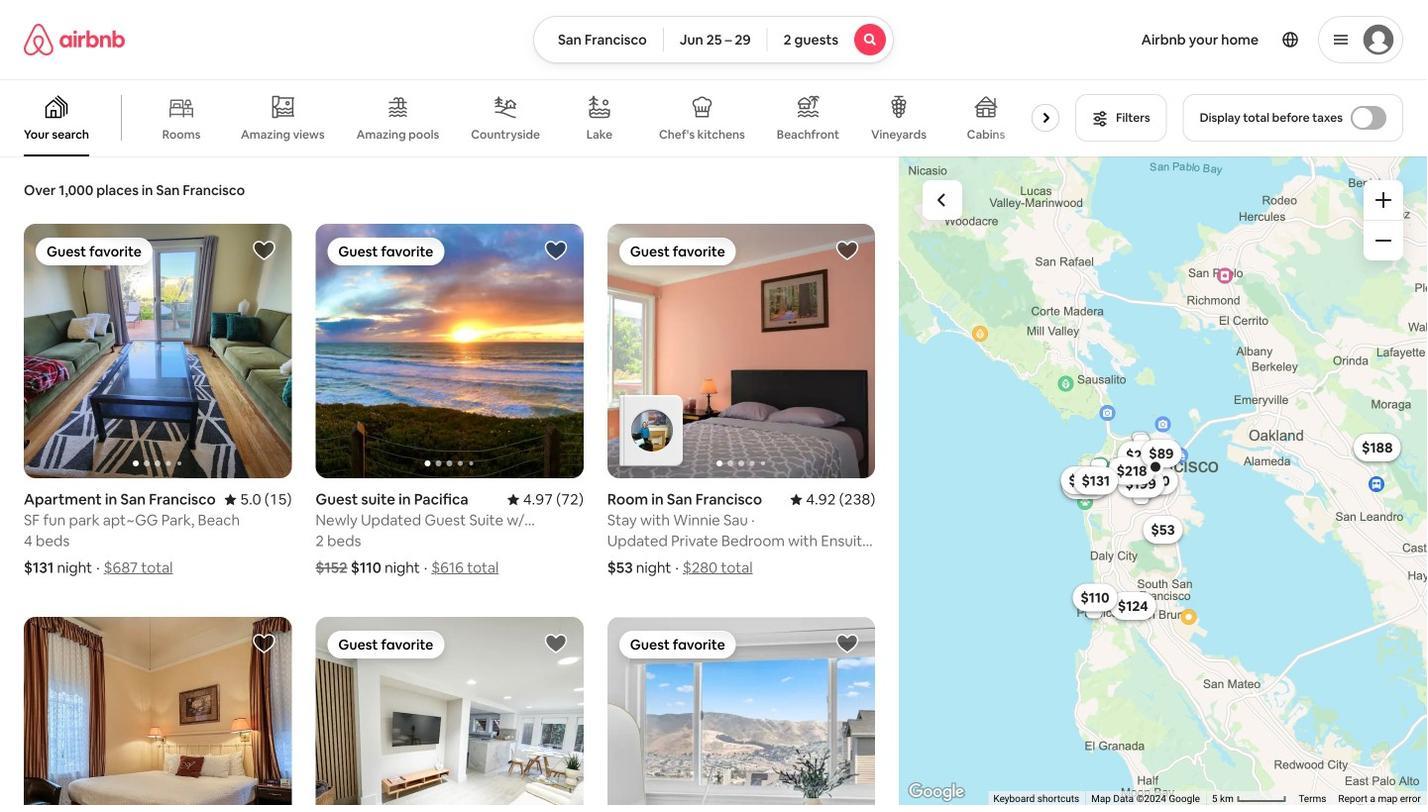 Task type: describe. For each thing, give the bounding box(es) containing it.
add to wishlist: home in south san francisco image
[[836, 632, 859, 656]]

profile element
[[918, 0, 1403, 79]]

google map
showing 28 stays. region
[[899, 157, 1427, 806]]

add to wishlist: apartment in san francisco image
[[252, 239, 276, 263]]

google image
[[904, 780, 969, 806]]

add to wishlist: guest suite in pacifica image
[[544, 239, 568, 263]]

add to wishlist: home in san francisco image
[[544, 632, 568, 656]]

add to wishlist: hotel in san francisco image
[[252, 632, 276, 656]]



Task type: vqa. For each thing, say whether or not it's contained in the screenshot.
search field
yes



Task type: locate. For each thing, give the bounding box(es) containing it.
group
[[0, 79, 1067, 157], [24, 224, 292, 479], [316, 224, 584, 479], [607, 224, 875, 479], [24, 617, 292, 806], [316, 617, 584, 806], [607, 617, 875, 806]]

the location you searched image
[[1148, 459, 1164, 475]]

zoom out image
[[1376, 233, 1391, 249]]

add to wishlist: room in san francisco image
[[836, 239, 859, 263]]

None search field
[[533, 16, 894, 63]]

zoom in image
[[1376, 192, 1391, 208]]



